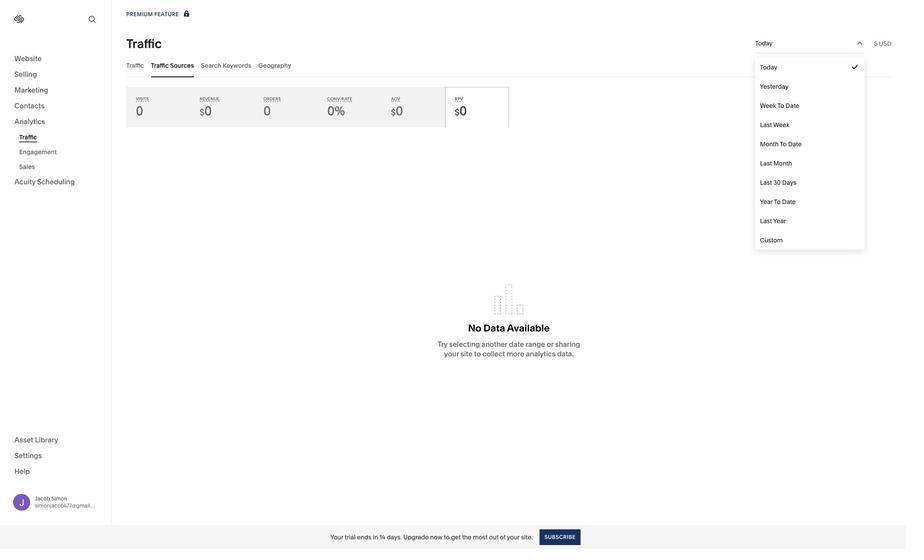 Task type: describe. For each thing, give the bounding box(es) containing it.
traffic down analytics
[[19, 133, 37, 141]]

geography button
[[258, 53, 291, 77]]

simon
[[51, 496, 67, 502]]

more
[[507, 350, 525, 358]]

traffic link
[[19, 130, 102, 145]]

feature
[[154, 11, 179, 17]]

in
[[373, 534, 378, 541]]

engagement link
[[19, 145, 102, 160]]

conv.
[[327, 97, 341, 101]]

search keywords button
[[201, 53, 251, 77]]

help link
[[14, 467, 30, 476]]

rpv
[[455, 97, 463, 101]]

traffic up 'visits'
[[126, 61, 144, 69]]

the
[[462, 534, 472, 541]]

simonjacob477@gmail.com
[[35, 503, 102, 509]]

help
[[14, 467, 30, 476]]

premium feature
[[126, 11, 179, 17]]

$ for aov
[[391, 108, 396, 118]]

aov
[[391, 97, 400, 101]]

library
[[35, 436, 58, 444]]

conv. rate 0%
[[327, 97, 352, 118]]

week to date
[[760, 102, 800, 110]]

engagement
[[19, 148, 57, 156]]

yesterday
[[760, 83, 789, 90]]

last for last year
[[760, 217, 772, 225]]

contacts link
[[14, 101, 97, 111]]

orders
[[264, 97, 281, 101]]

1 vertical spatial week
[[774, 121, 790, 129]]

or
[[547, 340, 554, 349]]

visits 0
[[136, 97, 149, 118]]

to inside try selecting another date range or sharing your site to collect more analytics data.
[[474, 350, 481, 358]]

website link
[[14, 54, 97, 64]]

of
[[500, 534, 506, 541]]

site.
[[521, 534, 533, 541]]

sales link
[[19, 160, 102, 174]]

now
[[430, 534, 443, 541]]

out
[[489, 534, 499, 541]]

no
[[468, 322, 482, 334]]

date
[[509, 340, 524, 349]]

get
[[451, 534, 461, 541]]

your
[[331, 534, 343, 541]]

traffic button
[[126, 53, 144, 77]]

usd
[[879, 40, 892, 47]]

premium
[[126, 11, 153, 17]]

$ 0 for rpv
[[455, 104, 467, 118]]

date for year to date
[[783, 198, 796, 206]]

selecting
[[449, 340, 480, 349]]

trial
[[345, 534, 356, 541]]

range
[[526, 340, 545, 349]]

date for month to date
[[789, 140, 802, 148]]

1 vertical spatial today
[[760, 63, 778, 71]]

1 vertical spatial month
[[774, 160, 793, 167]]

no data available
[[468, 322, 550, 334]]

last week
[[760, 121, 790, 129]]

search keywords
[[201, 61, 251, 69]]

0 horizontal spatial to
[[444, 534, 450, 541]]

0 for revenue
[[205, 104, 212, 118]]

to for month
[[780, 140, 787, 148]]

0 inside visits 0
[[136, 104, 143, 118]]

traffic sources button
[[151, 53, 194, 77]]

asset library link
[[14, 435, 97, 446]]

ends
[[357, 534, 372, 541]]

last for last week
[[760, 121, 772, 129]]

try
[[438, 340, 448, 349]]

website
[[14, 54, 42, 63]]

try selecting another date range or sharing your site to collect more analytics data.
[[438, 340, 581, 358]]

analytics
[[14, 117, 45, 126]]

settings link
[[14, 451, 97, 461]]

0 vertical spatial year
[[760, 198, 773, 206]]

last for last month
[[760, 160, 772, 167]]

custom
[[760, 236, 783, 244]]

settings
[[14, 451, 42, 460]]

tab list containing traffic
[[126, 53, 892, 77]]



Task type: vqa. For each thing, say whether or not it's contained in the screenshot.


Task type: locate. For each thing, give the bounding box(es) containing it.
revenue
[[200, 97, 220, 101]]

your trial ends in 14 days. upgrade now to get the most out of your site.
[[331, 534, 533, 541]]

data
[[484, 322, 505, 334]]

last left 30
[[760, 179, 772, 187]]

$ down 'aov'
[[391, 108, 396, 118]]

your down try
[[444, 350, 459, 358]]

$ left usd at the right
[[875, 40, 878, 47]]

year to date
[[760, 198, 796, 206]]

0 down revenue
[[205, 104, 212, 118]]

0 down 'aov'
[[396, 104, 403, 118]]

geography
[[258, 61, 291, 69]]

1 horizontal spatial to
[[474, 350, 481, 358]]

0 horizontal spatial your
[[444, 350, 459, 358]]

to for week
[[778, 102, 785, 110]]

0 down orders
[[264, 104, 271, 118]]

month down month to date
[[774, 160, 793, 167]]

sharing
[[556, 340, 581, 349]]

another
[[482, 340, 508, 349]]

3 last from the top
[[760, 179, 772, 187]]

5 0 from the left
[[460, 104, 467, 118]]

0 for rpv
[[460, 104, 467, 118]]

orders 0
[[264, 97, 281, 118]]

1 vertical spatial to
[[780, 140, 787, 148]]

today button
[[756, 34, 865, 53]]

0 for aov
[[396, 104, 403, 118]]

acuity scheduling
[[14, 177, 75, 186]]

traffic
[[126, 36, 162, 51], [126, 61, 144, 69], [151, 61, 169, 69], [19, 133, 37, 141]]

to right the site
[[474, 350, 481, 358]]

0 vertical spatial month
[[760, 140, 779, 148]]

traffic inside button
[[151, 61, 169, 69]]

marketing link
[[14, 85, 97, 96]]

2 vertical spatial to
[[774, 198, 781, 206]]

sources
[[170, 61, 194, 69]]

scheduling
[[37, 177, 75, 186]]

1 vertical spatial your
[[507, 534, 520, 541]]

2 last from the top
[[760, 160, 772, 167]]

rate
[[342, 97, 352, 101]]

to
[[778, 102, 785, 110], [780, 140, 787, 148], [774, 198, 781, 206]]

week
[[760, 102, 777, 110], [774, 121, 790, 129]]

analytics link
[[14, 117, 97, 127]]

your
[[444, 350, 459, 358], [507, 534, 520, 541]]

today
[[756, 39, 773, 47], [760, 63, 778, 71]]

to up last month at the right of page
[[780, 140, 787, 148]]

1 last from the top
[[760, 121, 772, 129]]

subscribe
[[545, 534, 576, 541]]

date for week to date
[[786, 102, 800, 110]]

month down last week
[[760, 140, 779, 148]]

$ 0 down rpv
[[455, 104, 467, 118]]

to down 30
[[774, 198, 781, 206]]

asset
[[14, 436, 33, 444]]

0 horizontal spatial year
[[760, 198, 773, 206]]

date
[[786, 102, 800, 110], [789, 140, 802, 148], [783, 198, 796, 206]]

to for year
[[774, 198, 781, 206]]

to up last week
[[778, 102, 785, 110]]

date down days
[[783, 198, 796, 206]]

sales
[[19, 163, 35, 171]]

upgrade
[[404, 534, 429, 541]]

last for last 30 days
[[760, 179, 772, 187]]

year up last year
[[760, 198, 773, 206]]

date up last week
[[786, 102, 800, 110]]

to left get
[[444, 534, 450, 541]]

$ 0 down 'aov'
[[391, 104, 403, 118]]

asset library
[[14, 436, 58, 444]]

traffic sources
[[151, 61, 194, 69]]

to
[[474, 350, 481, 358], [444, 534, 450, 541]]

contacts
[[14, 101, 45, 110]]

1 horizontal spatial $ 0
[[391, 104, 403, 118]]

$ 0 for aov
[[391, 104, 403, 118]]

$ 0 for revenue
[[200, 104, 212, 118]]

0 vertical spatial your
[[444, 350, 459, 358]]

most
[[473, 534, 488, 541]]

0 down 'visits'
[[136, 104, 143, 118]]

$ 0 down revenue
[[200, 104, 212, 118]]

0 vertical spatial date
[[786, 102, 800, 110]]

last up the "last 30 days"
[[760, 160, 772, 167]]

site
[[461, 350, 473, 358]]

acuity
[[14, 177, 36, 186]]

1 horizontal spatial year
[[774, 217, 787, 225]]

available
[[507, 322, 550, 334]]

1 0 from the left
[[136, 104, 143, 118]]

$ for revenue
[[200, 108, 205, 118]]

0 vertical spatial to
[[778, 102, 785, 110]]

last month
[[760, 160, 793, 167]]

1 horizontal spatial your
[[507, 534, 520, 541]]

premium feature button
[[126, 10, 191, 19]]

year down year to date
[[774, 217, 787, 225]]

acuity scheduling link
[[14, 177, 97, 188]]

last down "week to date"
[[760, 121, 772, 129]]

1 vertical spatial date
[[789, 140, 802, 148]]

today inside today button
[[756, 39, 773, 47]]

2 horizontal spatial $ 0
[[455, 104, 467, 118]]

jacob simon simonjacob477@gmail.com
[[35, 496, 102, 509]]

marketing
[[14, 86, 48, 94]]

month to date
[[760, 140, 802, 148]]

week down yesterday
[[760, 102, 777, 110]]

keywords
[[223, 61, 251, 69]]

tab list
[[126, 53, 892, 77]]

0 inside orders 0
[[264, 104, 271, 118]]

days.
[[387, 534, 402, 541]]

jacob
[[35, 496, 50, 502]]

analytics
[[526, 350, 556, 358]]

selling link
[[14, 70, 97, 80]]

1 vertical spatial to
[[444, 534, 450, 541]]

4 0 from the left
[[396, 104, 403, 118]]

your right of
[[507, 534, 520, 541]]

$ for rpv
[[455, 108, 460, 118]]

collect
[[483, 350, 505, 358]]

3 $ 0 from the left
[[455, 104, 467, 118]]

0 vertical spatial week
[[760, 102, 777, 110]]

data.
[[558, 350, 574, 358]]

3 0 from the left
[[264, 104, 271, 118]]

0 down rpv
[[460, 104, 467, 118]]

4 last from the top
[[760, 217, 772, 225]]

your inside try selecting another date range or sharing your site to collect more analytics data.
[[444, 350, 459, 358]]

0 vertical spatial to
[[474, 350, 481, 358]]

0 horizontal spatial $ 0
[[200, 104, 212, 118]]

visits
[[136, 97, 149, 101]]

0
[[136, 104, 143, 118], [205, 104, 212, 118], [264, 104, 271, 118], [396, 104, 403, 118], [460, 104, 467, 118]]

year
[[760, 198, 773, 206], [774, 217, 787, 225]]

traffic left sources
[[151, 61, 169, 69]]

$ down revenue
[[200, 108, 205, 118]]

2 0 from the left
[[205, 104, 212, 118]]

selling
[[14, 70, 37, 79]]

0%
[[327, 104, 345, 118]]

date up last month at the right of page
[[789, 140, 802, 148]]

1 $ 0 from the left
[[200, 104, 212, 118]]

days
[[783, 179, 797, 187]]

$ usd
[[875, 40, 892, 47]]

last up custom at the top of page
[[760, 217, 772, 225]]

0 vertical spatial today
[[756, 39, 773, 47]]

month
[[760, 140, 779, 148], [774, 160, 793, 167]]

2 vertical spatial date
[[783, 198, 796, 206]]

traffic up traffic button
[[126, 36, 162, 51]]

$ down rpv
[[455, 108, 460, 118]]

last year
[[760, 217, 787, 225]]

subscribe button
[[540, 530, 581, 545]]

2 $ 0 from the left
[[391, 104, 403, 118]]

30
[[774, 179, 781, 187]]

1 vertical spatial year
[[774, 217, 787, 225]]

$
[[875, 40, 878, 47], [200, 108, 205, 118], [391, 108, 396, 118], [455, 108, 460, 118]]

14
[[380, 534, 386, 541]]

week up month to date
[[774, 121, 790, 129]]

search
[[201, 61, 221, 69]]



